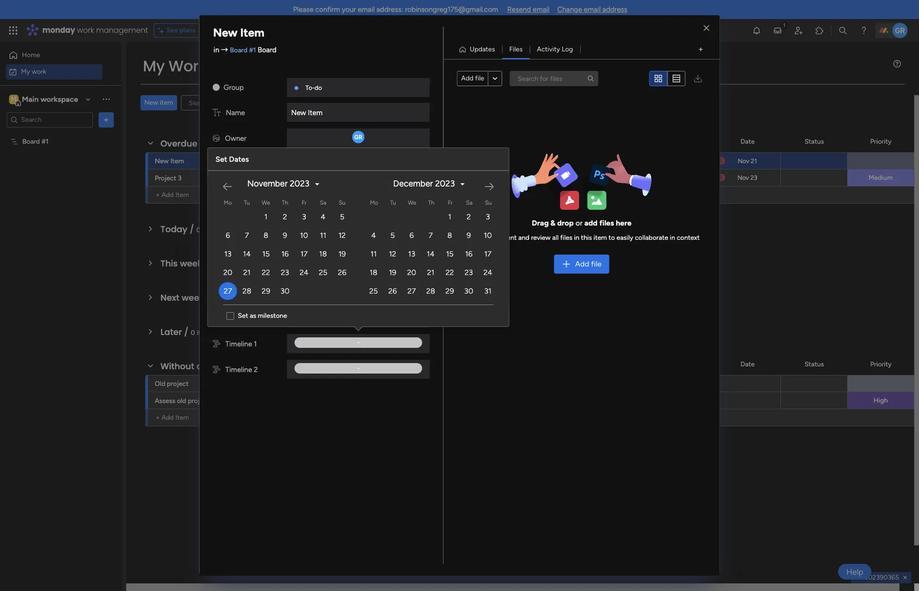 Task type: locate. For each thing, give the bounding box(es) containing it.
0 horizontal spatial 4
[[321, 212, 325, 221]]

add
[[585, 218, 598, 227]]

0 right today
[[196, 226, 201, 234]]

30
[[281, 287, 290, 296], [464, 287, 473, 296]]

1 vertical spatial to-
[[590, 158, 599, 165]]

fr down december 2023
[[448, 200, 453, 206]]

0 vertical spatial 5
[[340, 212, 344, 221]]

add down assess
[[162, 414, 174, 422]]

work for my
[[32, 67, 46, 75]]

30 button
[[276, 282, 294, 300], [460, 282, 478, 300]]

#1 inside in → board #1 board
[[249, 46, 256, 54]]

board #1 link
[[230, 46, 256, 54], [477, 170, 565, 187]]

9 button
[[276, 227, 294, 244], [460, 227, 478, 244]]

add file down the updates button
[[461, 74, 484, 83]]

/ up next week / 0 items
[[205, 258, 209, 270]]

timeline up last updated
[[225, 289, 252, 297]]

24 for 1st 24 button from the left
[[300, 268, 309, 277]]

2023 left caret down image
[[435, 179, 455, 189]]

1 17 from the left
[[301, 250, 308, 259]]

files right all
[[560, 234, 573, 242]]

files
[[599, 218, 614, 227], [560, 234, 573, 242]]

nov for nov 21
[[738, 157, 749, 165]]

1 date from the top
[[741, 137, 755, 145]]

1 vertical spatial files
[[224, 263, 238, 271]]

2 8 from the left
[[447, 231, 452, 240]]

2 mo from the left
[[370, 200, 378, 206]]

1 10 from the left
[[300, 231, 308, 240]]

items down budget
[[217, 261, 234, 269]]

in left context
[[670, 234, 675, 242]]

week right next
[[182, 292, 204, 304]]

0 horizontal spatial 20 button
[[219, 264, 237, 281]]

1 down updated
[[254, 340, 257, 349]]

2 2023 from the left
[[435, 179, 455, 189]]

29 for 2nd 29 button from right
[[262, 287, 270, 296]]

+ down project
[[156, 191, 160, 199]]

1 16 from the left
[[281, 250, 289, 259]]

customize
[[359, 99, 392, 107]]

23 button down the upload,
[[460, 264, 478, 281]]

1 down november
[[264, 212, 268, 221]]

help image
[[859, 26, 869, 35]]

0 vertical spatial files
[[599, 218, 614, 227]]

30 up milestone
[[281, 287, 290, 296]]

1 horizontal spatial 13 button
[[403, 245, 421, 263]]

2 29 from the left
[[446, 287, 454, 296]]

0 vertical spatial board #1 link
[[230, 46, 256, 54]]

my for my work
[[143, 55, 165, 77]]

0 horizontal spatial 3 button
[[295, 208, 313, 226]]

23 up milestone
[[281, 268, 289, 277]]

2 v2 overdue deadline image from the top
[[718, 173, 725, 182]]

1 vertical spatial 4 button
[[365, 227, 383, 244]]

21
[[751, 157, 757, 165], [243, 268, 251, 277], [427, 268, 434, 277]]

item left "to"
[[594, 234, 607, 242]]

board #1 down search in workspace field
[[22, 137, 48, 145]]

workspace
[[40, 95, 78, 104]]

timeline up the timeline 2
[[225, 340, 252, 349]]

1 image
[[780, 20, 789, 30]]

8 left the upload,
[[447, 231, 452, 240]]

11 for 11 button to the bottom
[[370, 250, 377, 259]]

0 inside today / 0 items
[[196, 226, 201, 234]]

2 16 from the left
[[465, 250, 473, 259]]

0 vertical spatial 25 button
[[314, 264, 332, 281]]

0 right later
[[191, 329, 195, 337]]

0 inside this week / 0 items
[[211, 261, 216, 269]]

new item down done
[[291, 109, 323, 117]]

v2 overdue deadline image left nov 21
[[718, 156, 725, 165]]

files for add
[[599, 218, 614, 227]]

0 horizontal spatial 22 button
[[257, 264, 275, 281]]

th down december 2023
[[428, 200, 434, 206]]

my inside button
[[21, 67, 30, 75]]

2 30 from the left
[[464, 287, 473, 296]]

date inside new item dialog
[[240, 160, 254, 169]]

workspace image
[[9, 94, 19, 105]]

my left "work"
[[143, 55, 165, 77]]

1 horizontal spatial 23
[[465, 268, 473, 277]]

26
[[338, 268, 346, 277], [388, 287, 397, 296]]

2 + add item from the top
[[156, 414, 189, 422]]

0 horizontal spatial 17 button
[[295, 245, 313, 263]]

files inside "button"
[[509, 45, 523, 53]]

0 vertical spatial do
[[315, 84, 322, 91]]

priority down due date
[[225, 186, 248, 194]]

2 9 button from the left
[[460, 227, 478, 244]]

0 horizontal spatial 19
[[338, 250, 346, 259]]

board inside in → board #1 board
[[230, 46, 247, 54]]

11 for 11 button to the top
[[320, 231, 326, 240]]

29 for 2nd 29 button from left
[[446, 287, 454, 296]]

new item dialog
[[0, 0, 919, 592]]

0 horizontal spatial 25 button
[[314, 264, 332, 281]]

items up set dates
[[212, 140, 228, 149]]

status for items
[[805, 137, 824, 145]]

22
[[262, 268, 270, 277], [446, 268, 454, 277]]

group
[[224, 83, 244, 92]]

30 for second 30 button from the left
[[464, 287, 473, 296]]

1 button
[[257, 208, 275, 226], [441, 208, 459, 226]]

0 horizontal spatial 11
[[320, 231, 326, 240]]

15
[[262, 250, 270, 259], [446, 250, 454, 259]]

13
[[224, 250, 232, 259], [408, 250, 415, 259]]

1 horizontal spatial su
[[485, 200, 492, 206]]

id:
[[855, 574, 863, 582]]

board #1 inside "list box"
[[22, 137, 48, 145]]

2 24 button from the left
[[479, 264, 497, 281]]

7
[[245, 231, 249, 240], [429, 231, 433, 240]]

email right your
[[358, 5, 375, 14]]

new item
[[213, 26, 264, 40], [291, 109, 323, 117], [155, 157, 184, 165]]

2 24 from the left
[[483, 268, 492, 277]]

0 horizontal spatial 11 button
[[314, 227, 332, 244]]

2 email from the left
[[533, 5, 550, 14]]

high
[[874, 397, 888, 405]]

3 up the upload,
[[486, 212, 490, 221]]

2 status from the top
[[805, 360, 824, 368]]

→
[[221, 45, 228, 54]]

1 30 button from the left
[[276, 282, 294, 300]]

board #1 list box
[[0, 131, 121, 278]]

24 for 2nd 24 button from the left
[[483, 268, 492, 277]]

0 vertical spatial 25
[[319, 268, 327, 277]]

1 22 from the left
[[262, 268, 270, 277]]

today
[[160, 223, 187, 235]]

region inside new item dialog
[[208, 167, 797, 312]]

items inside overdue / 2 items
[[212, 140, 228, 149]]

2 tu from the left
[[390, 200, 396, 206]]

in left →
[[214, 45, 219, 54]]

id: 302390365 element
[[851, 572, 912, 584]]

1 horizontal spatial th
[[428, 200, 434, 206]]

we down the december
[[408, 200, 416, 206]]

/ down this week / 0 items
[[206, 292, 211, 304]]

30 button up milestone
[[276, 282, 294, 300]]

1 vertical spatial 25 button
[[365, 282, 383, 300]]

1 horizontal spatial 8
[[447, 231, 452, 240]]

3 for december 2023
[[486, 212, 490, 221]]

items inside without a date / 2 items
[[239, 363, 255, 371]]

1 20 button from the left
[[219, 264, 237, 281]]

new up →
[[213, 26, 238, 40]]

new up project
[[155, 157, 169, 165]]

item down my work
[[160, 99, 173, 107]]

files down budget
[[224, 263, 238, 271]]

2 right dapulse timeline column image
[[234, 363, 237, 371]]

0 vertical spatial item
[[160, 99, 173, 107]]

1 2 button from the left
[[276, 208, 294, 226]]

30 button left 31
[[460, 282, 478, 300]]

2 22 from the left
[[446, 268, 454, 277]]

2 20 from the left
[[407, 268, 416, 277]]

item inside dialog
[[594, 234, 607, 242]]

1 horizontal spatial 15
[[446, 250, 454, 259]]

date right due
[[240, 160, 254, 169]]

1 9 button from the left
[[276, 227, 294, 244]]

drag & drop or add files here
[[532, 218, 632, 227]]

1 vertical spatial nov
[[738, 174, 749, 181]]

0 horizontal spatial 19 button
[[333, 245, 351, 263]]

files
[[509, 45, 523, 53], [224, 263, 238, 271]]

new item up in → board #1 board
[[213, 26, 264, 40]]

item inside button
[[160, 99, 173, 107]]

18
[[319, 250, 327, 259], [370, 268, 378, 277]]

items inside later / 0 items
[[197, 329, 213, 337]]

v2 sun image
[[213, 83, 220, 92]]

0 vertical spatial 19
[[338, 250, 346, 259]]

1 horizontal spatial 2 button
[[460, 208, 478, 226]]

2 button up the upload,
[[460, 208, 478, 226]]

1 horizontal spatial 24
[[483, 268, 492, 277]]

new item up project 3 at left top
[[155, 157, 184, 165]]

file down the updates button
[[475, 74, 484, 83]]

my
[[143, 55, 165, 77], [21, 67, 30, 75]]

1 + from the top
[[156, 191, 160, 199]]

29 button left 31
[[441, 282, 459, 300]]

dates
[[229, 155, 249, 164]]

0 horizontal spatial we
[[262, 200, 270, 206]]

0 vertical spatial to-
[[306, 84, 315, 91]]

see plans button
[[154, 23, 200, 38]]

1 20 from the left
[[223, 268, 232, 277]]

None search field
[[181, 95, 270, 110]]

1 vertical spatial 4
[[371, 231, 376, 240]]

19 for the bottom 19 button
[[389, 268, 396, 277]]

option
[[0, 133, 121, 135]]

1 vertical spatial 25
[[369, 287, 378, 296]]

+ add item
[[156, 191, 189, 199], [156, 414, 189, 422]]

1 horizontal spatial file
[[591, 259, 602, 268]]

4
[[321, 212, 325, 221], [371, 231, 376, 240]]

2 30 button from the left
[[460, 282, 478, 300]]

2 horizontal spatial 1
[[448, 212, 451, 221]]

#1 down search in workspace field
[[42, 137, 48, 145]]

caret down image
[[461, 181, 464, 187]]

new
[[213, 26, 238, 40], [144, 99, 158, 107], [291, 109, 306, 117], [155, 157, 169, 165]]

1 su from the left
[[339, 200, 346, 206]]

0 vertical spatial dapulse timeline column image
[[213, 289, 220, 297]]

later
[[160, 326, 182, 338]]

work inside button
[[32, 67, 46, 75]]

status for /
[[805, 360, 824, 368]]

1 vertical spatial 18
[[370, 268, 378, 277]]

8 button left the upload,
[[441, 227, 459, 244]]

2 14 from the left
[[427, 250, 435, 259]]

0 horizontal spatial 29 button
[[257, 282, 275, 300]]

1 28 from the left
[[242, 287, 251, 296]]

1 horizontal spatial 20
[[407, 268, 416, 277]]

1 + add item from the top
[[156, 191, 189, 199]]

1 vertical spatial 19
[[389, 268, 396, 277]]

dapulse timeline column image
[[213, 289, 220, 297], [213, 340, 220, 349]]

2 button
[[276, 208, 294, 226], [460, 208, 478, 226]]

2 14 button from the left
[[422, 245, 440, 263]]

0 horizontal spatial 23
[[281, 268, 289, 277]]

1 horizontal spatial files
[[599, 218, 614, 227]]

1 button down november
[[257, 208, 275, 226]]

1 status from the top
[[805, 137, 824, 145]]

6
[[226, 231, 230, 240], [410, 231, 414, 240]]

0 vertical spatial 18
[[319, 250, 327, 259]]

1 horizontal spatial 9 button
[[460, 227, 478, 244]]

items inside today / 0 items
[[202, 226, 219, 234]]

1 2023 from the left
[[290, 179, 310, 189]]

region containing november 2023
[[208, 167, 797, 312]]

notifications image
[[752, 26, 762, 35]]

3 button up the upload,
[[479, 208, 497, 226]]

workspace selection element
[[9, 94, 80, 106]]

nov
[[738, 157, 749, 165], [738, 174, 749, 181]]

resend email
[[507, 5, 550, 14]]

14 for first 14 button from left
[[243, 250, 251, 259]]

2 dapulse timeline column image from the top
[[213, 340, 220, 349]]

/ left v2 multiple person column image
[[200, 138, 204, 150]]

sa
[[320, 200, 326, 206], [466, 200, 473, 206]]

search everything image
[[838, 26, 848, 35]]

files for all
[[560, 234, 573, 242]]

0 vertical spatial #1
[[249, 46, 256, 54]]

1 horizontal spatial 7 button
[[422, 227, 440, 244]]

items up without a date / 2 items at bottom
[[197, 329, 213, 337]]

my work
[[143, 55, 207, 77]]

1 horizontal spatial 10
[[484, 231, 492, 240]]

2 3 button from the left
[[479, 208, 497, 226]]

item up in → board #1 board
[[240, 26, 264, 40]]

fr down november 2023
[[302, 200, 307, 206]]

29 button up set as milestone
[[257, 282, 275, 300]]

0 horizontal spatial 16
[[281, 250, 289, 259]]

0 horizontal spatial 28
[[242, 287, 251, 296]]

file down "this"
[[591, 259, 602, 268]]

2 left v2 multiple person column image
[[206, 140, 210, 149]]

2023 left caret down icon
[[290, 179, 310, 189]]

1 vertical spatial status
[[805, 360, 824, 368]]

2 vertical spatial priority
[[870, 360, 892, 368]]

th down november 2023
[[282, 200, 288, 206]]

29 up set as milestone
[[262, 287, 270, 296]]

1 7 from the left
[[245, 231, 249, 240]]

1 30 from the left
[[281, 287, 290, 296]]

1 14 from the left
[[243, 250, 251, 259]]

tu
[[244, 200, 250, 206], [390, 200, 396, 206]]

1 horizontal spatial 30 button
[[460, 282, 478, 300]]

20 button
[[219, 264, 237, 281], [403, 264, 421, 281]]

week
[[180, 258, 202, 270], [182, 292, 204, 304]]

8 right budget
[[264, 231, 268, 240]]

29 button
[[257, 282, 275, 300], [441, 282, 459, 300]]

0
[[196, 226, 201, 234], [211, 261, 216, 269], [213, 295, 217, 303], [191, 329, 195, 337]]

2023 for december 2023
[[435, 179, 455, 189]]

change
[[557, 5, 582, 14]]

0 vertical spatial v2 overdue deadline image
[[718, 156, 725, 165]]

priority
[[870, 137, 892, 145], [225, 186, 248, 194], [870, 360, 892, 368]]

6 for 2nd 6 'button' from the left
[[410, 231, 414, 240]]

1
[[264, 212, 268, 221], [448, 212, 451, 221], [254, 340, 257, 349]]

0 horizontal spatial item
[[160, 99, 173, 107]]

14 button
[[238, 245, 256, 263], [422, 245, 440, 263]]

add file
[[461, 74, 484, 83], [575, 259, 602, 268]]

1 6 from the left
[[226, 231, 230, 240]]

1 horizontal spatial 6
[[410, 231, 414, 240]]

+ add item down assess
[[156, 414, 189, 422]]

v2 overdue deadline image for nov 23
[[718, 173, 725, 182]]

12
[[339, 231, 346, 240], [389, 250, 396, 259]]

select product image
[[9, 26, 18, 35]]

0 vertical spatial board #1
[[22, 137, 48, 145]]

we
[[262, 200, 270, 206], [408, 200, 416, 206]]

item down overdue at the left of the page
[[170, 157, 184, 165]]

1 v2 overdue deadline image from the top
[[718, 156, 725, 165]]

0 vertical spatial 12
[[339, 231, 346, 240]]

0 horizontal spatial 30
[[281, 287, 290, 296]]

next
[[160, 292, 179, 304]]

week right this
[[180, 258, 202, 270]]

help
[[846, 567, 863, 577]]

1 horizontal spatial new item
[[213, 26, 264, 40]]

0 horizontal spatial 13 button
[[219, 245, 237, 263]]

to-do inside new item dialog
[[306, 84, 322, 91]]

#1 right caret down image
[[498, 174, 505, 182]]

0 vertical spatial 4 button
[[314, 208, 332, 226]]

medium
[[869, 174, 893, 182]]

region
[[208, 167, 797, 312]]

timeline right dapulse timeline column image
[[225, 366, 252, 374]]

monday
[[42, 25, 75, 36]]

0 horizontal spatial 3
[[178, 174, 182, 182]]

add view image
[[699, 46, 703, 53]]

2 timeline from the top
[[225, 340, 252, 349]]

30 for 1st 30 button from the left
[[281, 287, 290, 296]]

2 date from the top
[[741, 360, 755, 368]]

updates button
[[455, 42, 502, 57]]

2 22 button from the left
[[441, 264, 459, 281]]

None search field
[[510, 71, 599, 86]]

30 left 31
[[464, 287, 473, 296]]

26 button
[[333, 264, 351, 281], [384, 282, 402, 300]]

work
[[77, 25, 94, 36], [32, 67, 46, 75]]

0 vertical spatial add file button
[[457, 71, 488, 86]]

2 6 from the left
[[410, 231, 414, 240]]

2 15 from the left
[[446, 250, 454, 259]]

1 15 from the left
[[262, 250, 270, 259]]

1 horizontal spatial 23 button
[[460, 264, 478, 281]]

2023 for november 2023
[[290, 179, 310, 189]]

1 vertical spatial board #1 link
[[477, 170, 565, 187]]

0 horizontal spatial mo
[[224, 200, 232, 206]]

0 horizontal spatial th
[[282, 200, 288, 206]]

my work
[[21, 67, 46, 75]]

th
[[282, 200, 288, 206], [428, 200, 434, 206]]

1 horizontal spatial 21
[[427, 268, 434, 277]]

#1
[[249, 46, 256, 54], [42, 137, 48, 145], [498, 174, 505, 182]]

1 horizontal spatial 22 button
[[441, 264, 459, 281]]

12 button
[[333, 227, 351, 244], [384, 245, 402, 263]]

0 vertical spatial to-do
[[306, 84, 322, 91]]

1 dapulse timeline column image from the top
[[213, 289, 220, 297]]

#1 inside "list box"
[[42, 137, 48, 145]]

2 button for december 2023
[[460, 208, 478, 226]]

0 horizontal spatial 6 button
[[219, 227, 237, 244]]

8 button right budget
[[257, 227, 275, 244]]

2
[[206, 140, 210, 149], [283, 212, 287, 221], [467, 212, 471, 221], [234, 363, 237, 371], [254, 366, 258, 374]]

1 horizontal spatial files
[[509, 45, 523, 53]]

1 27 from the left
[[224, 287, 232, 296]]

0 horizontal spatial 5 button
[[333, 208, 351, 226]]

timeline for timeline
[[225, 289, 252, 297]]

files left activity
[[509, 45, 523, 53]]

add file down "this"
[[575, 259, 602, 268]]

8 for first 8 button from the right
[[447, 231, 452, 240]]

1 for december 2023
[[448, 212, 451, 221]]

old
[[155, 380, 165, 388]]

1 horizontal spatial 20 button
[[403, 264, 421, 281]]

items right done
[[324, 99, 340, 107]]

2 7 from the left
[[429, 231, 433, 240]]

1 timeline from the top
[[225, 289, 252, 297]]

1 7 button from the left
[[238, 227, 256, 244]]

0 inside later / 0 items
[[191, 329, 195, 337]]

files up "to"
[[599, 218, 614, 227]]

0 horizontal spatial 8
[[264, 231, 268, 240]]

1 13 button from the left
[[219, 245, 237, 263]]

upload,
[[464, 234, 486, 242]]

1 vertical spatial new item
[[291, 109, 323, 117]]

1 button down december 2023
[[441, 208, 459, 226]]

date for items
[[741, 137, 755, 145]]

0 vertical spatial set
[[216, 155, 227, 164]]

0 horizontal spatial set
[[216, 155, 227, 164]]

v2 overdue deadline image left 'nov 23'
[[718, 173, 725, 182]]

gallery layout group
[[649, 71, 686, 86]]

1 email from the left
[[358, 5, 375, 14]]

8 for 1st 8 button
[[264, 231, 268, 240]]

v2 overdue deadline image
[[718, 156, 725, 165], [718, 173, 725, 182]]

1 vertical spatial 5 button
[[384, 227, 402, 244]]

3 timeline from the top
[[225, 366, 252, 374]]

my down home
[[21, 67, 30, 75]]

10 for first 10 button from the right
[[484, 231, 492, 240]]

updated
[[240, 314, 267, 323]]

3 right project
[[178, 174, 182, 182]]

1 3 button from the left
[[295, 208, 313, 226]]

set left "as"
[[238, 312, 248, 320]]

1 horizontal spatial 12
[[389, 250, 396, 259]]

fr
[[302, 200, 307, 206], [448, 200, 453, 206]]

add file button down the updates button
[[457, 71, 488, 86]]

set for set as milestone
[[238, 312, 248, 320]]

dapulse timeline column image up without a date / 2 items at bottom
[[213, 340, 220, 349]]

1 horizontal spatial 3 button
[[479, 208, 497, 226]]

item down done
[[308, 109, 323, 117]]

2 10 from the left
[[484, 231, 492, 240]]

1 horizontal spatial sa
[[466, 200, 473, 206]]

0 vertical spatial +
[[156, 191, 160, 199]]

1 horizontal spatial 24 button
[[479, 264, 497, 281]]

1 th from the left
[[282, 200, 288, 206]]

priority inside new item dialog
[[225, 186, 248, 194]]

2 10 button from the left
[[479, 227, 497, 244]]

22 button
[[257, 264, 275, 281], [441, 264, 459, 281]]

set as milestone
[[238, 312, 287, 320]]

2 1 button from the left
[[441, 208, 459, 226]]

23 down the upload,
[[465, 268, 473, 277]]

item down old
[[175, 414, 189, 422]]

15 for second 15 button from the right
[[262, 250, 270, 259]]

2 we from the left
[[408, 200, 416, 206]]

0 horizontal spatial board #1
[[22, 137, 48, 145]]

2 9 from the left
[[467, 231, 471, 240]]

mo
[[224, 200, 232, 206], [370, 200, 378, 206]]

new inside new item button
[[144, 99, 158, 107]]

1 horizontal spatial email
[[533, 5, 550, 14]]

see
[[167, 26, 178, 34]]

2 inside without a date / 2 items
[[234, 363, 237, 371]]

items up last
[[219, 295, 235, 303]]

1 8 from the left
[[264, 231, 268, 240]]

items down timeline 1
[[239, 363, 255, 371]]

1 vertical spatial files
[[560, 234, 573, 242]]

work down home
[[32, 67, 46, 75]]

2 7 button from the left
[[422, 227, 440, 244]]

5 for rightmost 5 button
[[390, 231, 395, 240]]

next week / 0 items
[[160, 292, 235, 304]]

new down my work
[[144, 99, 158, 107]]

1 horizontal spatial 4
[[371, 231, 376, 240]]

without
[[160, 361, 194, 372]]

home
[[22, 51, 40, 59]]

progress
[[216, 397, 242, 405]]

1 horizontal spatial mo
[[370, 200, 378, 206]]

nov up 'nov 23'
[[738, 157, 749, 165]]

in left "this"
[[574, 234, 579, 242]]

5
[[340, 212, 344, 221], [390, 231, 395, 240]]

apps image
[[815, 26, 824, 35]]

0 up next week / 0 items
[[211, 261, 216, 269]]

1 vertical spatial 11
[[370, 250, 377, 259]]

21 button
[[238, 264, 256, 281], [422, 264, 440, 281]]

date right a
[[205, 361, 225, 372]]

0 horizontal spatial files
[[224, 263, 238, 271]]

1 29 from the left
[[262, 287, 270, 296]]

nov down nov 21
[[738, 174, 749, 181]]



Task type: describe. For each thing, give the bounding box(es) containing it.
to- inside new item dialog
[[306, 84, 315, 91]]

2 17 from the left
[[484, 250, 492, 259]]

2 21 button from the left
[[422, 264, 440, 281]]

without a date / 2 items
[[160, 361, 255, 372]]

done
[[307, 99, 322, 107]]

2 horizontal spatial #1
[[498, 174, 505, 182]]

2 29 button from the left
[[441, 282, 459, 300]]

1 vertical spatial 19 button
[[384, 264, 402, 281]]

1 mo from the left
[[224, 200, 232, 206]]

2 16 button from the left
[[460, 245, 478, 263]]

1 9 from the left
[[283, 231, 287, 240]]

project's
[[188, 397, 214, 405]]

1 tu from the left
[[244, 200, 250, 206]]

dapulse timeline column image
[[213, 366, 220, 374]]

1 23 button from the left
[[276, 264, 294, 281]]

4 for 4 button to the left
[[321, 212, 325, 221]]

2 down timeline 1
[[254, 366, 258, 374]]

0 horizontal spatial 4 button
[[314, 208, 332, 226]]

none search field inside new item dialog
[[510, 71, 599, 86]]

email for resend email
[[533, 5, 550, 14]]

timeline 2
[[225, 366, 258, 374]]

23 for 2nd 23 button from right
[[281, 268, 289, 277]]

0 vertical spatial 11 button
[[314, 227, 332, 244]]

invite members image
[[794, 26, 803, 35]]

6 for 2nd 6 'button' from the right
[[226, 231, 230, 240]]

1 button for december 2023
[[441, 208, 459, 226]]

23 for first 23 button from the right
[[465, 268, 473, 277]]

1 16 button from the left
[[276, 245, 294, 263]]

0 vertical spatial add file
[[461, 74, 484, 83]]

1 29 button from the left
[[257, 282, 275, 300]]

2 down november 2023
[[283, 212, 287, 221]]

here
[[616, 218, 632, 227]]

dapulse timeline column image for timeline
[[213, 289, 220, 297]]

/ right dapulse timeline column image
[[227, 361, 231, 372]]

31 button
[[479, 282, 497, 300]]

22 for 2nd 22 button from the right
[[262, 268, 270, 277]]

new item
[[144, 99, 173, 107]]

management
[[96, 25, 148, 36]]

resend email link
[[507, 5, 550, 14]]

help button
[[838, 564, 872, 580]]

1 10 button from the left
[[295, 227, 313, 244]]

3 for november 2023
[[302, 212, 306, 221]]

timeline for timeline 2
[[225, 366, 252, 374]]

due date
[[225, 160, 254, 169]]

1 vertical spatial to-do
[[590, 158, 607, 165]]

home button
[[6, 48, 102, 63]]

customize button
[[344, 95, 395, 110]]

1 15 button from the left
[[257, 245, 275, 263]]

greg robinson image
[[893, 23, 908, 38]]

2 up the upload,
[[467, 212, 471, 221]]

remove image
[[902, 574, 909, 582]]

nov 23
[[738, 174, 757, 181]]

3 button for november 2023
[[295, 208, 313, 226]]

this week / 0 items
[[160, 258, 234, 270]]

2 28 from the left
[[426, 287, 435, 296]]

1 21 button from the left
[[238, 264, 256, 281]]

comment
[[488, 234, 517, 242]]

board inside "list box"
[[22, 137, 40, 145]]

overdue / 2 items
[[160, 138, 228, 150]]

close image
[[704, 25, 709, 32]]

1 vertical spatial file
[[591, 259, 602, 268]]

dapulse text column image
[[213, 109, 221, 117]]

december 2023
[[393, 179, 455, 189]]

drag
[[532, 218, 549, 227]]

set dates
[[216, 155, 249, 164]]

assess old project's progress
[[155, 397, 242, 405]]

change email address
[[557, 5, 628, 14]]

4 for the rightmost 4 button
[[371, 231, 376, 240]]

add down the updates button
[[461, 74, 474, 83]]

2 27 from the left
[[408, 287, 416, 296]]

2 horizontal spatial in
[[670, 234, 675, 242]]

this
[[160, 258, 178, 270]]

nov for nov 23
[[738, 174, 749, 181]]

work for monday
[[77, 25, 94, 36]]

caret down image
[[315, 181, 319, 187]]

1 horizontal spatial 25
[[369, 287, 378, 296]]

all
[[552, 234, 559, 242]]

v2 multiple person column image
[[213, 134, 220, 143]]

email for change email address
[[584, 5, 601, 14]]

or
[[576, 218, 583, 227]]

2 horizontal spatial 21
[[751, 157, 757, 165]]

0 horizontal spatial 12
[[339, 231, 346, 240]]

overdue
[[160, 138, 197, 150]]

items inside this week / 0 items
[[217, 261, 234, 269]]

plans
[[180, 26, 195, 34]]

1 vertical spatial board #1
[[479, 174, 505, 182]]

14 for 2nd 14 button from the left
[[427, 250, 435, 259]]

2 sa from the left
[[466, 200, 473, 206]]

address:
[[376, 5, 403, 14]]

22 for first 22 button from right
[[446, 268, 454, 277]]

id: 302390365
[[855, 574, 899, 582]]

as
[[250, 312, 256, 320]]

work
[[168, 55, 207, 77]]

drop
[[557, 218, 574, 227]]

2 fr from the left
[[448, 200, 453, 206]]

2 vertical spatial to-
[[590, 175, 599, 182]]

0 horizontal spatial in
[[214, 45, 219, 54]]

dapulse date column image
[[213, 160, 220, 169]]

2 28 button from the left
[[422, 282, 440, 300]]

do inside new item dialog
[[315, 84, 322, 91]]

302390365
[[865, 574, 899, 582]]

15 for 1st 15 button from the right
[[446, 250, 454, 259]]

upload, comment and review all files in this item to easily collaborate in context
[[464, 234, 700, 242]]

project 3
[[155, 174, 182, 182]]

2 13 button from the left
[[403, 245, 421, 263]]

week for next
[[182, 292, 204, 304]]

collaborate
[[635, 234, 668, 242]]

main workspace
[[22, 95, 78, 104]]

set for set dates
[[216, 155, 227, 164]]

date for /
[[741, 360, 755, 368]]

19 for top 19 button
[[338, 250, 346, 259]]

1 13 from the left
[[224, 250, 232, 259]]

project
[[155, 174, 176, 182]]

1 for november 2023
[[264, 212, 268, 221]]

0 horizontal spatial 25
[[319, 268, 327, 277]]

please
[[293, 5, 314, 14]]

priority for /
[[870, 360, 892, 368]]

review
[[531, 234, 551, 242]]

files button
[[502, 42, 530, 57]]

/ right later
[[184, 326, 189, 338]]

milestone
[[258, 312, 287, 320]]

dapulse timeline column image for timeline 1
[[213, 340, 220, 349]]

items inside next week / 0 items
[[219, 295, 235, 303]]

7 for 1st 7 button
[[245, 231, 249, 240]]

november
[[247, 179, 288, 189]]

0 horizontal spatial date
[[205, 361, 225, 372]]

november 2023
[[247, 179, 310, 189]]

1 horizontal spatial add file
[[575, 259, 602, 268]]

updates
[[470, 45, 495, 53]]

v2 overdue deadline image for nov 21
[[718, 156, 725, 165]]

main
[[22, 95, 39, 104]]

resend
[[507, 5, 531, 14]]

search image
[[587, 75, 595, 83]]

project
[[167, 380, 189, 388]]

1 vertical spatial add file button
[[554, 255, 609, 274]]

Search in workspace field
[[20, 114, 80, 125]]

1 horizontal spatial 18 button
[[365, 264, 383, 281]]

10 for 1st 10 button from the left
[[300, 231, 308, 240]]

1 28 button from the left
[[238, 282, 256, 300]]

1 horizontal spatial in
[[574, 234, 579, 242]]

0 vertical spatial 5 button
[[333, 208, 351, 226]]

1 24 button from the left
[[295, 264, 313, 281]]

1 horizontal spatial 5 button
[[384, 227, 402, 244]]

add down project 3 at left top
[[162, 191, 174, 199]]

7 for 2nd 7 button from left
[[429, 231, 433, 240]]

1 horizontal spatial 26 button
[[384, 282, 402, 300]]

1 we from the left
[[262, 200, 270, 206]]

0 horizontal spatial 26 button
[[333, 264, 351, 281]]

today / 0 items
[[160, 223, 219, 235]]

item down project 3 at left top
[[175, 191, 189, 199]]

timeline for timeline 1
[[225, 340, 252, 349]]

2 20 button from the left
[[403, 264, 421, 281]]

2 6 button from the left
[[403, 227, 421, 244]]

1 vertical spatial 12 button
[[384, 245, 402, 263]]

2 17 button from the left
[[479, 245, 497, 263]]

2 8 button from the left
[[441, 227, 459, 244]]

2 23 button from the left
[[460, 264, 478, 281]]

2 horizontal spatial 23
[[751, 174, 757, 181]]

monday work management
[[42, 25, 148, 36]]

address
[[603, 5, 628, 14]]

2 vertical spatial do
[[599, 175, 607, 182]]

1 sa from the left
[[320, 200, 326, 206]]

3 button for december 2023
[[479, 208, 497, 226]]

1 button for november 2023
[[257, 208, 275, 226]]

2 15 button from the left
[[441, 245, 459, 263]]

1 vertical spatial do
[[599, 158, 607, 165]]

my work button
[[6, 64, 102, 79]]

1 horizontal spatial 26
[[388, 287, 397, 296]]

old
[[177, 397, 186, 405]]

hide done items
[[291, 99, 340, 107]]

timeline 1
[[225, 340, 257, 349]]

1 fr from the left
[[302, 200, 307, 206]]

hide
[[291, 99, 305, 107]]

2 13 from the left
[[408, 250, 415, 259]]

week for this
[[180, 258, 202, 270]]

0 horizontal spatial add file button
[[457, 71, 488, 86]]

due
[[225, 160, 238, 169]]

assess
[[155, 397, 175, 405]]

1 horizontal spatial 4 button
[[365, 227, 383, 244]]

/ right today
[[190, 223, 194, 235]]

0 inside next week / 0 items
[[213, 295, 217, 303]]

0 vertical spatial 26
[[338, 268, 346, 277]]

1 8 button from the left
[[257, 227, 275, 244]]

inbox image
[[773, 26, 782, 35]]

0 vertical spatial 12 button
[[333, 227, 351, 244]]

0 horizontal spatial new item
[[155, 157, 184, 165]]

later / 0 items
[[160, 326, 213, 338]]

2 button for november 2023
[[276, 208, 294, 226]]

1 vertical spatial 12
[[389, 250, 396, 259]]

to
[[609, 234, 615, 242]]

please confirm your email address: robinsongreg175@gmail.com
[[293, 5, 498, 14]]

last updated
[[225, 314, 267, 323]]

context
[[677, 234, 700, 242]]

Filter dashboard by text search field
[[181, 95, 270, 110]]

my for my work
[[21, 67, 30, 75]]

5 for the topmost 5 button
[[340, 212, 344, 221]]

m
[[11, 95, 17, 103]]

last
[[225, 314, 238, 323]]

&
[[551, 218, 556, 227]]

0 horizontal spatial 1
[[254, 340, 257, 349]]

board #1 link inside new item dialog
[[230, 46, 256, 54]]

this
[[581, 234, 592, 242]]

2 vertical spatial to-do
[[590, 175, 607, 182]]

add down upload, comment and review all files in this item to easily collaborate in context
[[575, 259, 589, 268]]

1 27 button from the left
[[219, 282, 237, 300]]

1 6 button from the left
[[219, 227, 237, 244]]

and
[[518, 234, 529, 242]]

budget
[[225, 237, 248, 246]]

2 su from the left
[[485, 200, 492, 206]]

1 17 button from the left
[[295, 245, 313, 263]]

1 14 button from the left
[[238, 245, 256, 263]]

new down the hide
[[291, 109, 306, 117]]

2 + from the top
[[156, 414, 160, 422]]

activity
[[537, 45, 560, 53]]

owner
[[225, 134, 246, 143]]

1 vertical spatial 11 button
[[365, 245, 383, 263]]

0 horizontal spatial 18 button
[[314, 245, 332, 263]]

activity log button
[[530, 42, 580, 57]]

priority for items
[[870, 137, 892, 145]]

new item button
[[140, 95, 177, 110]]

0 horizontal spatial 21
[[243, 268, 251, 277]]

2 27 button from the left
[[403, 282, 421, 300]]

in → board #1 board
[[214, 45, 277, 54]]

0 vertical spatial 19 button
[[333, 245, 351, 263]]

2 th from the left
[[428, 200, 434, 206]]

1 22 button from the left
[[257, 264, 275, 281]]

0 vertical spatial file
[[475, 74, 484, 83]]

nov 21
[[738, 157, 757, 165]]

2 inside overdue / 2 items
[[206, 140, 210, 149]]



Task type: vqa. For each thing, say whether or not it's contained in the screenshot.


